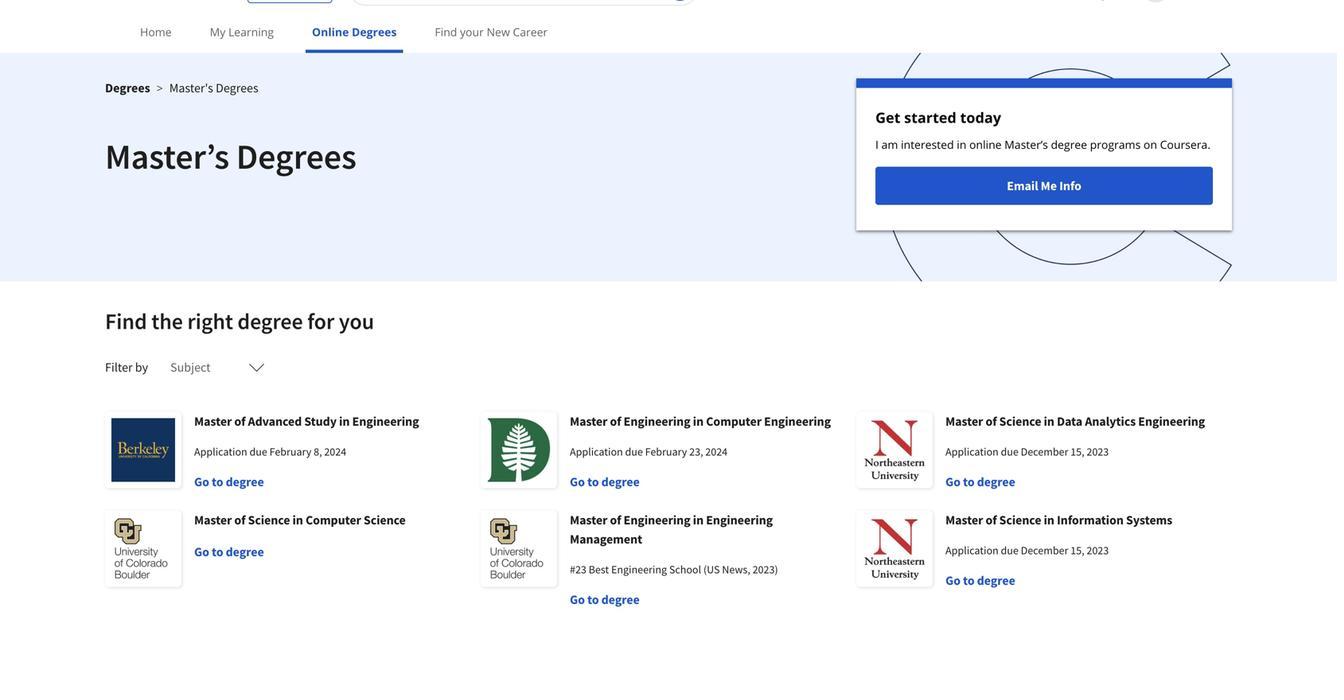 Task type: vqa. For each thing, say whether or not it's contained in the screenshot.
degree
yes



Task type: describe. For each thing, give the bounding box(es) containing it.
2023 for data
[[1087, 445, 1109, 459]]

of for master of advanced study in engineering
[[234, 414, 246, 429]]

home link
[[134, 14, 178, 50]]

master of engineering in computer engineering
[[570, 414, 831, 429]]

computer for science
[[306, 512, 361, 528]]

me
[[1041, 178, 1057, 194]]

to for master of science in data analytics engineering
[[963, 474, 975, 490]]

application due february 23, 2024
[[570, 445, 728, 459]]

get
[[876, 108, 901, 127]]

study
[[304, 414, 337, 429]]

today
[[960, 108, 1001, 127]]

#23 best engineering school (us news, 2023)
[[570, 562, 778, 577]]

advanced
[[248, 414, 302, 429]]

in for i am interested in online master's degree programs on coursera.
[[957, 137, 967, 152]]

master for master of science in information systems
[[946, 512, 983, 528]]

#23
[[570, 562, 587, 577]]

email me info
[[1007, 178, 1082, 194]]

university of colorado boulder image for #23 best engineering school (us news, 2023)
[[481, 511, 557, 587]]

in for master of engineering in engineering management
[[693, 512, 704, 528]]

find for find the right degree for you
[[105, 307, 147, 335]]

degrees link
[[105, 80, 150, 96]]

master for master of advanced study in engineering
[[194, 414, 232, 429]]

information
[[1057, 512, 1124, 528]]

15, for data
[[1071, 445, 1085, 459]]

application for master of advanced study in engineering
[[194, 445, 247, 459]]

your
[[460, 24, 484, 39]]

the
[[151, 307, 183, 335]]

>
[[157, 80, 163, 96]]

master of science in information systems
[[946, 512, 1173, 528]]

online
[[312, 24, 349, 39]]

application for master of science in information systems
[[946, 543, 999, 558]]

go for master of engineering in engineering management
[[570, 592, 585, 608]]

in for master of engineering in computer engineering
[[693, 414, 704, 429]]

of for master of science in information systems
[[986, 512, 997, 528]]

15, for information
[[1071, 543, 1085, 558]]

user dropdown menu for greg robinson image
[[1142, 0, 1191, 2]]

master for master of engineering in engineering management
[[570, 512, 608, 528]]

email me info button
[[876, 167, 1213, 205]]

(us
[[704, 562, 720, 577]]

filter by
[[105, 359, 148, 375]]

get started today status
[[857, 78, 1232, 230]]

application for master of science in data analytics engineering
[[946, 445, 999, 459]]

computer for engineering
[[706, 414, 762, 429]]

degree inside get started today status
[[1051, 137, 1087, 152]]

of for master of engineering in engineering management
[[610, 512, 621, 528]]

to for master of engineering in engineering management
[[587, 592, 599, 608]]

online degrees
[[312, 24, 397, 39]]

find the right degree for you
[[105, 307, 374, 335]]

northeastern university image for master of science in data analytics engineering
[[857, 412, 933, 488]]

news,
[[722, 562, 751, 577]]

master for master of engineering in computer engineering
[[570, 414, 608, 429]]

february for advanced
[[270, 445, 312, 459]]

to for master of engineering in computer engineering
[[587, 474, 599, 490]]

application due december 15, 2023 for data
[[946, 445, 1109, 459]]

programs
[[1090, 137, 1141, 152]]

2024 for in
[[324, 445, 346, 459]]

master for master of science in data analytics engineering
[[946, 414, 983, 429]]

of for master of science in computer science
[[234, 512, 246, 528]]

school
[[669, 562, 701, 577]]

due for computer
[[625, 445, 643, 459]]

get started today
[[876, 108, 1001, 127]]

of for master of engineering in computer engineering
[[610, 414, 621, 429]]

2024 for computer
[[706, 445, 728, 459]]

8,
[[314, 445, 322, 459]]

systems
[[1126, 512, 1173, 528]]

application due december 15, 2023 for information
[[946, 543, 1109, 558]]

application for master of engineering in computer engineering
[[570, 445, 623, 459]]

go to degree for master of science in data analytics engineering
[[946, 474, 1015, 490]]

management
[[570, 531, 642, 547]]

coursera.
[[1160, 137, 1211, 152]]

go to degree for master of engineering in computer engineering
[[570, 474, 640, 490]]

online
[[970, 137, 1002, 152]]

find for find your new career
[[435, 24, 457, 39]]

email
[[1007, 178, 1039, 194]]

master of science in data analytics engineering
[[946, 414, 1205, 429]]

interested
[[901, 137, 954, 152]]

master's degrees
[[105, 134, 357, 178]]

to for master of science in information systems
[[963, 573, 975, 589]]



Task type: locate. For each thing, give the bounding box(es) containing it.
master inside master of engineering in engineering management
[[570, 512, 608, 528]]

info
[[1060, 178, 1082, 194]]

master
[[194, 414, 232, 429], [570, 414, 608, 429], [946, 414, 983, 429], [194, 512, 232, 528], [570, 512, 608, 528], [946, 512, 983, 528]]

february for engineering
[[645, 445, 687, 459]]

master's down >
[[105, 134, 229, 178]]

my learning
[[210, 24, 274, 39]]

2023
[[1087, 445, 1109, 459], [1087, 543, 1109, 558]]

2023 down analytics
[[1087, 445, 1109, 459]]

dartmouth college image
[[481, 412, 557, 488]]

find inside 'link'
[[435, 24, 457, 39]]

master's degrees link
[[169, 80, 258, 96]]

1 horizontal spatial university of colorado boulder image
[[481, 511, 557, 587]]

1 northeastern university image from the top
[[857, 412, 933, 488]]

master's right online
[[1005, 137, 1048, 152]]

in for master of science in information systems
[[1044, 512, 1055, 528]]

master for master of science in computer science
[[194, 512, 232, 528]]

1 horizontal spatial master's
[[1005, 137, 1048, 152]]

science
[[999, 414, 1042, 429], [248, 512, 290, 528], [364, 512, 406, 528], [999, 512, 1042, 528]]

go for master of advanced study in engineering
[[194, 474, 209, 490]]

23,
[[689, 445, 703, 459]]

2023)
[[753, 562, 778, 577]]

go for master of science in information systems
[[946, 573, 961, 589]]

you
[[339, 307, 374, 335]]

degrees > master's degrees
[[105, 80, 258, 96]]

analytics
[[1085, 414, 1136, 429]]

0 horizontal spatial university of colorado boulder image
[[105, 511, 182, 587]]

on
[[1144, 137, 1157, 152]]

0 horizontal spatial computer
[[306, 512, 361, 528]]

filter
[[105, 359, 133, 375]]

started
[[904, 108, 957, 127]]

1 vertical spatial northeastern university image
[[857, 511, 933, 587]]

find left your
[[435, 24, 457, 39]]

home
[[140, 24, 172, 39]]

application due december 15, 2023 down data
[[946, 445, 1109, 459]]

0 vertical spatial application due december 15, 2023
[[946, 445, 1109, 459]]

0 vertical spatial 15,
[[1071, 445, 1085, 459]]

in left information
[[1044, 512, 1055, 528]]

go to degree
[[194, 474, 264, 490], [570, 474, 640, 490], [946, 474, 1015, 490], [194, 544, 264, 560], [946, 573, 1015, 589], [570, 592, 640, 608]]

1 horizontal spatial 2024
[[706, 445, 728, 459]]

in
[[957, 137, 967, 152], [339, 414, 350, 429], [693, 414, 704, 429], [1044, 414, 1055, 429], [293, 512, 303, 528], [693, 512, 704, 528], [1044, 512, 1055, 528]]

february left 8,
[[270, 445, 312, 459]]

1 vertical spatial 2023
[[1087, 543, 1109, 558]]

0 horizontal spatial february
[[270, 445, 312, 459]]

in for master of science in computer science
[[293, 512, 303, 528]]

february
[[270, 445, 312, 459], [645, 445, 687, 459]]

1 horizontal spatial computer
[[706, 414, 762, 429]]

1 application due december 15, 2023 from the top
[[946, 445, 1109, 459]]

december down data
[[1021, 445, 1069, 459]]

15,
[[1071, 445, 1085, 459], [1071, 543, 1085, 558]]

due down master of science in information systems
[[1001, 543, 1019, 558]]

0 vertical spatial find
[[435, 24, 457, 39]]

new
[[487, 24, 510, 39]]

0 vertical spatial computer
[[706, 414, 762, 429]]

1 university of colorado boulder image from the left
[[105, 511, 182, 587]]

master of engineering in engineering management
[[570, 512, 773, 547]]

northeastern university image
[[857, 412, 933, 488], [857, 511, 933, 587]]

degree
[[1051, 137, 1087, 152], [238, 307, 303, 335], [226, 474, 264, 490], [602, 474, 640, 490], [977, 474, 1015, 490], [226, 544, 264, 560], [977, 573, 1015, 589], [602, 592, 640, 608]]

to for master of advanced study in engineering
[[212, 474, 223, 490]]

None search field
[[348, 0, 699, 6]]

data
[[1057, 414, 1083, 429]]

due for data
[[1001, 445, 1019, 459]]

science for master of science in data analytics engineering
[[999, 414, 1042, 429]]

my learning link
[[204, 14, 280, 50]]

0 vertical spatial december
[[1021, 445, 1069, 459]]

0 vertical spatial 2023
[[1087, 445, 1109, 459]]

subject
[[170, 359, 211, 375]]

best
[[589, 562, 609, 577]]

career
[[513, 24, 548, 39]]

december for information
[[1021, 543, 1069, 558]]

1 vertical spatial 15,
[[1071, 543, 1085, 558]]

go for master of science in data analytics engineering
[[946, 474, 961, 490]]

2024
[[324, 445, 346, 459], [706, 445, 728, 459]]

1 vertical spatial find
[[105, 307, 147, 335]]

2 application due december 15, 2023 from the top
[[946, 543, 1109, 558]]

for
[[307, 307, 335, 335]]

application due december 15, 2023 down master of science in information systems
[[946, 543, 1109, 558]]

by
[[135, 359, 148, 375]]

application
[[194, 445, 247, 459], [570, 445, 623, 459], [946, 445, 999, 459], [946, 543, 999, 558]]

subject button
[[161, 348, 274, 386]]

my
[[210, 24, 226, 39]]

i am interested in online master's degree programs on coursera.
[[876, 137, 1211, 152]]

science for master of science in computer science
[[248, 512, 290, 528]]

due down master of science in data analytics engineering
[[1001, 445, 1019, 459]]

in left online
[[957, 137, 967, 152]]

0 horizontal spatial master's
[[105, 134, 229, 178]]

of inside master of engineering in engineering management
[[610, 512, 621, 528]]

1 2023 from the top
[[1087, 445, 1109, 459]]

2023 down information
[[1087, 543, 1109, 558]]

december down master of science in information systems
[[1021, 543, 1069, 558]]

find left the
[[105, 307, 147, 335]]

15, down master of science in data analytics engineering
[[1071, 445, 1085, 459]]

0 horizontal spatial 2024
[[324, 445, 346, 459]]

in inside get started today status
[[957, 137, 967, 152]]

master's
[[169, 80, 213, 96]]

right
[[187, 307, 233, 335]]

master's
[[105, 134, 229, 178], [1005, 137, 1048, 152]]

1 15, from the top
[[1071, 445, 1085, 459]]

find your new career link
[[429, 14, 554, 50]]

am
[[882, 137, 898, 152]]

engineering
[[352, 414, 419, 429], [624, 414, 691, 429], [764, 414, 831, 429], [1138, 414, 1205, 429], [624, 512, 691, 528], [706, 512, 773, 528], [611, 562, 667, 577]]

application due february 8, 2024
[[194, 445, 346, 459]]

i
[[876, 137, 879, 152]]

due left the 23,
[[625, 445, 643, 459]]

1 december from the top
[[1021, 445, 1069, 459]]

2024 right 8,
[[324, 445, 346, 459]]

1 horizontal spatial february
[[645, 445, 687, 459]]

in right study
[[339, 414, 350, 429]]

university of california, berkeley image
[[105, 412, 182, 488]]

online degrees link
[[306, 14, 403, 53]]

december
[[1021, 445, 1069, 459], [1021, 543, 1069, 558]]

in up school
[[693, 512, 704, 528]]

2 february from the left
[[645, 445, 687, 459]]

northeastern university image for master of science in information systems
[[857, 511, 933, 587]]

master's inside get started today status
[[1005, 137, 1048, 152]]

university of colorado boulder image
[[105, 511, 182, 587], [481, 511, 557, 587]]

university of colorado boulder image for go to degree
[[105, 511, 182, 587]]

go to degree for master of advanced study in engineering
[[194, 474, 264, 490]]

1 vertical spatial application due december 15, 2023
[[946, 543, 1109, 558]]

2 15, from the top
[[1071, 543, 1085, 558]]

go to degree for master of science in information systems
[[946, 573, 1015, 589]]

0 vertical spatial northeastern university image
[[857, 412, 933, 488]]

1 vertical spatial computer
[[306, 512, 361, 528]]

of
[[234, 414, 246, 429], [610, 414, 621, 429], [986, 414, 997, 429], [234, 512, 246, 528], [610, 512, 621, 528], [986, 512, 997, 528]]

2 2024 from the left
[[706, 445, 728, 459]]

in down application due february 8, 2024
[[293, 512, 303, 528]]

1 february from the left
[[270, 445, 312, 459]]

science for master of science in information systems
[[999, 512, 1042, 528]]

computer
[[706, 414, 762, 429], [306, 512, 361, 528]]

application due december 15, 2023
[[946, 445, 1109, 459], [946, 543, 1109, 558]]

15, down information
[[1071, 543, 1085, 558]]

2023 for information
[[1087, 543, 1109, 558]]

2 december from the top
[[1021, 543, 1069, 558]]

1 2024 from the left
[[324, 445, 346, 459]]

0 horizontal spatial find
[[105, 307, 147, 335]]

in up the 23,
[[693, 414, 704, 429]]

go for master of engineering in computer engineering
[[570, 474, 585, 490]]

2 northeastern university image from the top
[[857, 511, 933, 587]]

2024 right the 23,
[[706, 445, 728, 459]]

find
[[435, 24, 457, 39], [105, 307, 147, 335]]

in inside master of engineering in engineering management
[[693, 512, 704, 528]]

due for information
[[1001, 543, 1019, 558]]

of for master of science in data analytics engineering
[[986, 414, 997, 429]]

to
[[212, 474, 223, 490], [587, 474, 599, 490], [963, 474, 975, 490], [212, 544, 223, 560], [963, 573, 975, 589], [587, 592, 599, 608]]

2 university of colorado boulder image from the left
[[481, 511, 557, 587]]

2 2023 from the top
[[1087, 543, 1109, 558]]

degrees
[[352, 24, 397, 39], [105, 80, 150, 96], [216, 80, 258, 96], [236, 134, 357, 178]]

master of advanced study in engineering
[[194, 414, 419, 429]]

in for master of science in data analytics engineering
[[1044, 414, 1055, 429]]

go to degree for master of engineering in engineering management
[[570, 592, 640, 608]]

february left the 23,
[[645, 445, 687, 459]]

in left data
[[1044, 414, 1055, 429]]

learning
[[228, 24, 274, 39]]

master of science in computer science
[[194, 512, 406, 528]]

due
[[250, 445, 267, 459], [625, 445, 643, 459], [1001, 445, 1019, 459], [1001, 543, 1019, 558]]

due for in
[[250, 445, 267, 459]]

1 horizontal spatial find
[[435, 24, 457, 39]]

due down 'advanced'
[[250, 445, 267, 459]]

december for data
[[1021, 445, 1069, 459]]

1 vertical spatial december
[[1021, 543, 1069, 558]]

go
[[194, 474, 209, 490], [570, 474, 585, 490], [946, 474, 961, 490], [194, 544, 209, 560], [946, 573, 961, 589], [570, 592, 585, 608]]

find your new career
[[435, 24, 548, 39]]



